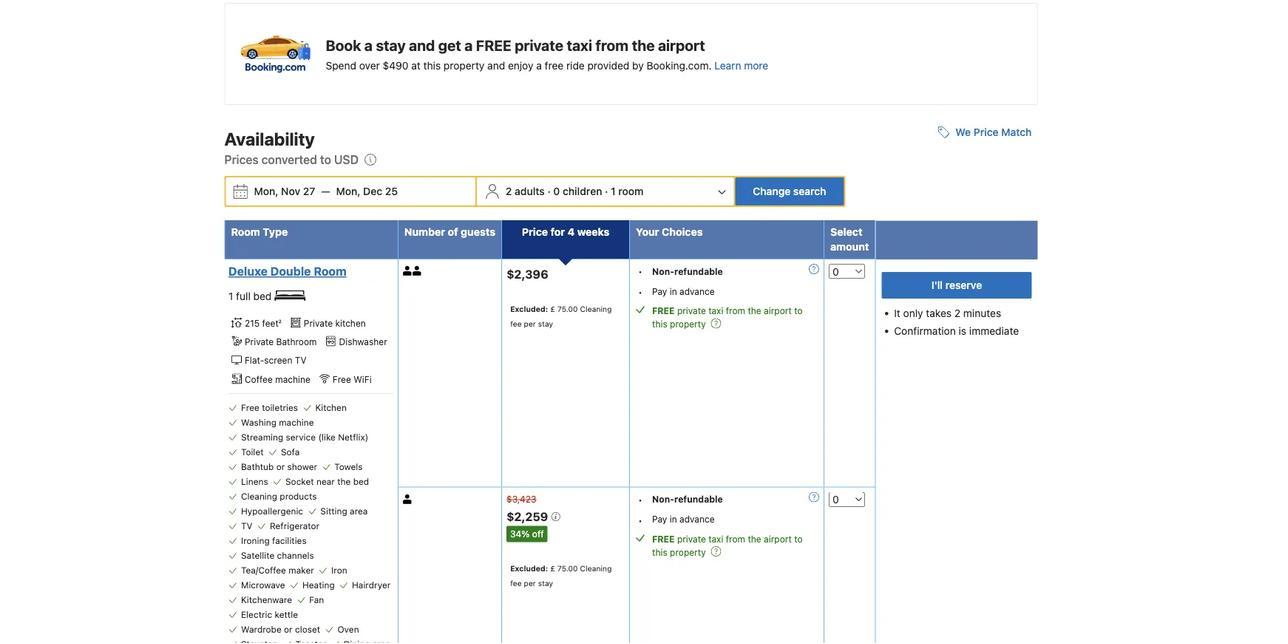 Task type: describe. For each thing, give the bounding box(es) containing it.
to for more details on meals and payment options image
[[795, 306, 803, 316]]

room type
[[231, 226, 288, 239]]

takes
[[927, 308, 952, 320]]

1 • from the top
[[639, 267, 643, 277]]

free wifi
[[333, 375, 372, 385]]

private taxi from the airport to this property for more details on meals and payment options image
[[653, 306, 803, 330]]

this inside book a stay and get a free private taxi from the airport spend over ‎$490‏ at this property and enjoy a free ride provided by booking.com. learn more
[[424, 60, 441, 72]]

towels
[[335, 462, 363, 472]]

non- for more details on meals and payment options image
[[653, 267, 675, 277]]

electric kettle
[[241, 610, 298, 620]]

or for bathtub
[[276, 462, 285, 472]]

children
[[563, 186, 603, 198]]

by
[[633, 60, 644, 72]]

refundable for more details on meals and payment options icon
[[675, 495, 723, 505]]

products
[[280, 492, 317, 502]]

this for more details on meals and payment options icon
[[653, 548, 668, 558]]

tea/coffee
[[241, 566, 286, 576]]

select
[[831, 226, 863, 239]]

taxi for more details on meals and payment options icon
[[709, 534, 724, 545]]

1 per from the top
[[524, 320, 536, 329]]

toilet
[[241, 447, 264, 458]]

from inside book a stay and get a free private taxi from the airport spend over ‎$490‏ at this property and enjoy a free ride provided by booking.com. learn more
[[596, 37, 629, 54]]

confirmation
[[895, 325, 957, 338]]

service
[[286, 432, 316, 443]]

provided
[[588, 60, 630, 72]]

‎$490‏
[[383, 60, 409, 72]]

ride
[[567, 60, 585, 72]]

match
[[1002, 126, 1033, 139]]

your choices
[[636, 226, 703, 239]]

price for 4 weeks
[[522, 226, 610, 239]]

property for more details on meals and payment options icon
[[670, 548, 706, 558]]

over
[[359, 60, 380, 72]]

microwave
[[241, 580, 285, 591]]

mon, nov 27 button
[[248, 179, 321, 205]]

pay for more details on meals and payment options icon
[[653, 515, 668, 525]]

1 horizontal spatial and
[[488, 60, 505, 72]]

1 vertical spatial bed
[[353, 477, 369, 487]]

2 adults · 0 children · 1 room button
[[479, 178, 733, 206]]

private for private kitchen
[[304, 318, 333, 329]]

tea/coffee maker
[[241, 566, 314, 576]]

fan
[[310, 595, 324, 606]]

0 horizontal spatial price
[[522, 226, 548, 239]]

double
[[271, 265, 311, 279]]

pay in advance for more details on meals and payment options icon
[[653, 515, 715, 525]]

deluxe
[[229, 265, 268, 279]]

25
[[385, 186, 398, 198]]

price inside we price match dropdown button
[[974, 126, 999, 139]]

off
[[533, 530, 544, 540]]

2 per from the top
[[524, 579, 536, 588]]

this for more details on meals and payment options image
[[653, 319, 668, 330]]

feet²
[[262, 318, 282, 329]]

linens
[[241, 477, 268, 487]]

weeks
[[578, 226, 610, 239]]

deluxe double room
[[229, 265, 347, 279]]

prices converted to usd
[[225, 153, 359, 167]]

machine for washing machine
[[279, 418, 314, 428]]

facilities
[[272, 536, 307, 546]]

property for more details on meals and payment options image
[[670, 319, 706, 330]]

we price match button
[[932, 119, 1038, 146]]

change
[[753, 186, 791, 198]]

nov
[[281, 186, 301, 198]]

4 • from the top
[[639, 516, 643, 526]]

we
[[956, 126, 972, 139]]

taxi inside book a stay and get a free private taxi from the airport spend over ‎$490‏ at this property and enjoy a free ride provided by booking.com. learn more
[[567, 37, 593, 54]]

1 vertical spatial 1
[[229, 291, 233, 303]]

wifi
[[354, 375, 372, 385]]

27
[[303, 186, 315, 198]]

$3,423
[[507, 495, 537, 505]]

advance for more details on meals and payment options image
[[680, 287, 715, 297]]

to for more details on meals and payment options icon
[[795, 534, 803, 545]]

number of guests
[[405, 226, 496, 239]]

2 horizontal spatial a
[[537, 60, 542, 72]]

more
[[745, 60, 769, 72]]

more details on meals and payment options image
[[809, 264, 820, 275]]

1 £ 75.00 cleaning fee per stay from the top
[[511, 305, 612, 329]]

private bathroom
[[245, 337, 317, 348]]

2 mon, from the left
[[336, 186, 361, 198]]

immediate
[[970, 325, 1020, 338]]

kitchen
[[315, 403, 347, 413]]

learn
[[715, 60, 742, 72]]

converted
[[262, 153, 317, 167]]

private for more details on meals and payment options icon
[[678, 534, 706, 545]]

wardrobe
[[241, 625, 282, 635]]

2 £ from the top
[[551, 565, 556, 573]]

0
[[554, 186, 560, 198]]

3 • from the top
[[639, 495, 643, 506]]

free for more details on meals and payment options icon
[[653, 534, 675, 545]]

non- for more details on meals and payment options icon
[[653, 495, 675, 505]]

2 · from the left
[[605, 186, 608, 198]]

prices
[[225, 153, 259, 167]]

4
[[568, 226, 575, 239]]

from for more details on meals and payment options icon
[[726, 534, 746, 545]]

215
[[245, 318, 260, 329]]

dishwasher
[[339, 337, 388, 348]]

learn more button
[[715, 59, 769, 74]]

free toiletries
[[241, 403, 298, 413]]

coffee
[[245, 375, 273, 385]]

get
[[439, 37, 462, 54]]

satellite channels
[[241, 551, 314, 561]]

refundable for more details on meals and payment options image
[[675, 267, 723, 277]]

shower
[[288, 462, 317, 472]]

select amount
[[831, 226, 870, 253]]

1 full bed
[[229, 291, 275, 303]]

for
[[551, 226, 566, 239]]

in for more details on meals and payment options image
[[670, 287, 678, 297]]

book a stay and get a free private taxi from the airport spend over ‎$490‏ at this property and enjoy a free ride provided by booking.com. learn more
[[326, 37, 769, 72]]

type
[[263, 226, 288, 239]]

socket near the bed
[[286, 477, 369, 487]]

search
[[794, 186, 827, 198]]

toiletries
[[262, 403, 298, 413]]

dec
[[363, 186, 383, 198]]

private for private bathroom
[[245, 337, 274, 348]]

pay for more details on meals and payment options image
[[653, 287, 668, 297]]

2 • from the top
[[639, 288, 643, 298]]

2 inside button
[[506, 186, 512, 198]]

oven
[[338, 625, 359, 635]]

0 vertical spatial to
[[320, 153, 331, 167]]

socket
[[286, 477, 314, 487]]

free
[[545, 60, 564, 72]]

0 vertical spatial tv
[[295, 356, 307, 366]]

private for more details on meals and payment options image
[[678, 306, 706, 316]]

electric
[[241, 610, 272, 620]]

flat-screen tv
[[245, 356, 307, 366]]

2 £ 75.00 cleaning fee per stay from the top
[[511, 565, 612, 588]]



Task type: locate. For each thing, give the bounding box(es) containing it.
2 vertical spatial this
[[653, 548, 668, 558]]

change search button
[[736, 178, 845, 206]]

and left enjoy
[[488, 60, 505, 72]]

0 vertical spatial and
[[409, 37, 435, 54]]

stay down $2,396
[[538, 320, 554, 329]]

room
[[619, 186, 644, 198]]

1 £ from the top
[[551, 305, 556, 314]]

adults
[[515, 186, 545, 198]]

iron
[[332, 566, 347, 576]]

booking.com.
[[647, 60, 712, 72]]

usd
[[334, 153, 359, 167]]

2 vertical spatial from
[[726, 534, 746, 545]]

airport for more details on meals and payment options image
[[764, 306, 792, 316]]

2 in from the top
[[670, 515, 678, 525]]

0 horizontal spatial room
[[231, 226, 260, 239]]

non-refundable for more details on meals and payment options icon
[[653, 495, 723, 505]]

1 vertical spatial £
[[551, 565, 556, 573]]

fee
[[511, 320, 522, 329], [511, 579, 522, 588]]

1 vertical spatial non-
[[653, 495, 675, 505]]

1 vertical spatial excluded:
[[511, 565, 549, 573]]

· left 0
[[548, 186, 551, 198]]

bed down towels
[[353, 477, 369, 487]]

a
[[365, 37, 373, 54], [465, 37, 473, 54], [537, 60, 542, 72]]

1 inside button
[[611, 186, 616, 198]]

availability
[[225, 129, 315, 150]]

1 vertical spatial private
[[678, 306, 706, 316]]

per down 34% off. you're getting a reduced rate because this property is offering a discount.. element
[[524, 579, 536, 588]]

2 vertical spatial private
[[678, 534, 706, 545]]

1 horizontal spatial tv
[[295, 356, 307, 366]]

0 vertical spatial 1
[[611, 186, 616, 198]]

or for wardrobe
[[284, 625, 293, 635]]

mon, dec 25 button
[[330, 179, 404, 205]]

free
[[333, 375, 351, 385], [241, 403, 260, 413]]

2 fee from the top
[[511, 579, 522, 588]]

private inside book a stay and get a free private taxi from the airport spend over ‎$490‏ at this property and enjoy a free ride provided by booking.com. learn more
[[515, 37, 564, 54]]

2 non-refundable from the top
[[653, 495, 723, 505]]

enjoy
[[508, 60, 534, 72]]

price left for
[[522, 226, 548, 239]]

1 vertical spatial free
[[241, 403, 260, 413]]

0 vertical spatial fee
[[511, 320, 522, 329]]

occupancy image
[[403, 267, 413, 276], [413, 267, 422, 276], [403, 495, 413, 505]]

1 75.00 from the top
[[558, 305, 578, 314]]

1 left full
[[229, 291, 233, 303]]

0 horizontal spatial 1
[[229, 291, 233, 303]]

only
[[904, 308, 924, 320]]

1 vertical spatial per
[[524, 579, 536, 588]]

private
[[304, 318, 333, 329], [245, 337, 274, 348]]

2 vertical spatial stay
[[538, 579, 554, 588]]

1
[[611, 186, 616, 198], [229, 291, 233, 303]]

a left free
[[537, 60, 542, 72]]

2
[[506, 186, 512, 198], [955, 308, 961, 320]]

mon, right —
[[336, 186, 361, 198]]

2 vertical spatial airport
[[764, 534, 792, 545]]

1 left 'room'
[[611, 186, 616, 198]]

1 horizontal spatial 1
[[611, 186, 616, 198]]

0 horizontal spatial private
[[245, 337, 274, 348]]

1 vertical spatial property
[[670, 319, 706, 330]]

0 vertical spatial taxi
[[567, 37, 593, 54]]

1 vertical spatial 2
[[955, 308, 961, 320]]

1 vertical spatial refundable
[[675, 495, 723, 505]]

in for more details on meals and payment options icon
[[670, 515, 678, 525]]

machine
[[275, 375, 311, 385], [279, 418, 314, 428]]

1 vertical spatial taxi
[[709, 306, 724, 316]]

0 vertical spatial in
[[670, 287, 678, 297]]

0 vertical spatial private
[[304, 318, 333, 329]]

1 vertical spatial private
[[245, 337, 274, 348]]

£
[[551, 305, 556, 314], [551, 565, 556, 573]]

channels
[[277, 551, 314, 561]]

0 vertical spatial this
[[424, 60, 441, 72]]

0 vertical spatial non-refundable
[[653, 267, 723, 277]]

1 vertical spatial from
[[726, 306, 746, 316]]

number
[[405, 226, 446, 239]]

private up the bathroom
[[304, 318, 333, 329]]

0 vertical spatial private taxi from the airport to this property
[[653, 306, 803, 330]]

tv up ironing
[[241, 521, 253, 532]]

1 · from the left
[[548, 186, 551, 198]]

private taxi from the airport to this property for more details on meals and payment options icon
[[653, 534, 803, 558]]

pay in advance
[[653, 287, 715, 297], [653, 515, 715, 525]]

excluded: down $2,396
[[511, 305, 549, 314]]

0 vertical spatial refundable
[[675, 267, 723, 277]]

to
[[320, 153, 331, 167], [795, 306, 803, 316], [795, 534, 803, 545]]

· right the children
[[605, 186, 608, 198]]

0 vertical spatial 2
[[506, 186, 512, 198]]

2 75.00 from the top
[[558, 565, 578, 573]]

0 vertical spatial airport
[[658, 37, 706, 54]]

0 vertical spatial stay
[[376, 37, 406, 54]]

1 pay from the top
[[653, 287, 668, 297]]

1 horizontal spatial free
[[333, 375, 351, 385]]

near
[[317, 477, 335, 487]]

1 vertical spatial airport
[[764, 306, 792, 316]]

it
[[895, 308, 901, 320]]

·
[[548, 186, 551, 198], [605, 186, 608, 198]]

machine up service at the left bottom
[[279, 418, 314, 428]]

pay in advance for more details on meals and payment options image
[[653, 287, 715, 297]]

bathroom
[[276, 337, 317, 348]]

34% off. you're getting a reduced rate because this property is offering a discount.. element
[[507, 527, 548, 543]]

netflix)
[[338, 432, 369, 443]]

1 vertical spatial fee
[[511, 579, 522, 588]]

book a stay and get a free private taxi from the airport image
[[237, 16, 314, 93]]

airport
[[658, 37, 706, 54], [764, 306, 792, 316], [764, 534, 792, 545]]

2 pay in advance from the top
[[653, 515, 715, 525]]

full
[[236, 291, 251, 303]]

2 pay from the top
[[653, 515, 668, 525]]

1 vertical spatial pay in advance
[[653, 515, 715, 525]]

kitchen
[[335, 318, 366, 329]]

0 vertical spatial 75.00
[[558, 305, 578, 314]]

pay
[[653, 287, 668, 297], [653, 515, 668, 525]]

maker
[[289, 566, 314, 576]]

private taxi from the airport to this property
[[653, 306, 803, 330], [653, 534, 803, 558]]

spend
[[326, 60, 357, 72]]

this
[[424, 60, 441, 72], [653, 319, 668, 330], [653, 548, 668, 558]]

0 vertical spatial per
[[524, 320, 536, 329]]

0 vertical spatial excluded:
[[511, 305, 549, 314]]

1 vertical spatial in
[[670, 515, 678, 525]]

1 pay in advance from the top
[[653, 287, 715, 297]]

0 vertical spatial property
[[444, 60, 485, 72]]

satellite
[[241, 551, 275, 561]]

2 up is
[[955, 308, 961, 320]]

excluded: down 34% off. you're getting a reduced rate because this property is offering a discount.. element
[[511, 565, 549, 573]]

in
[[670, 287, 678, 297], [670, 515, 678, 525]]

machine for coffee machine
[[275, 375, 311, 385]]

1 vertical spatial or
[[284, 625, 293, 635]]

bed right full
[[254, 291, 272, 303]]

tv
[[295, 356, 307, 366], [241, 521, 253, 532]]

book
[[326, 37, 361, 54]]

34% off
[[511, 530, 544, 540]]

hairdryer
[[352, 580, 391, 591]]

guests
[[461, 226, 496, 239]]

airport for more details on meals and payment options icon
[[764, 534, 792, 545]]

fee down $2,396
[[511, 320, 522, 329]]

stay down off
[[538, 579, 554, 588]]

heating
[[303, 580, 335, 591]]

2 non- from the top
[[653, 495, 675, 505]]

kitchenware
[[241, 595, 292, 606]]

0 vertical spatial £
[[551, 305, 556, 314]]

1 fee from the top
[[511, 320, 522, 329]]

1 vertical spatial and
[[488, 60, 505, 72]]

1 in from the top
[[670, 287, 678, 297]]

2 vertical spatial cleaning
[[580, 565, 612, 573]]

i'll reserve
[[932, 280, 983, 292]]

tv down the bathroom
[[295, 356, 307, 366]]

2 advance from the top
[[680, 515, 715, 525]]

2 inside the it only takes 2 minutes confirmation is immediate
[[955, 308, 961, 320]]

1 vertical spatial machine
[[279, 418, 314, 428]]

machine down screen
[[275, 375, 311, 385]]

airport inside book a stay and get a free private taxi from the airport spend over ‎$490‏ at this property and enjoy a free ride provided by booking.com. learn more
[[658, 37, 706, 54]]

0 vertical spatial machine
[[275, 375, 311, 385]]

0 vertical spatial room
[[231, 226, 260, 239]]

free for more details on meals and payment options image
[[653, 306, 675, 316]]

taxi for more details on meals and payment options image
[[709, 306, 724, 316]]

1 vertical spatial price
[[522, 226, 548, 239]]

1 horizontal spatial bed
[[353, 477, 369, 487]]

free for free toiletries
[[241, 403, 260, 413]]

—
[[321, 186, 330, 198]]

0 vertical spatial pay
[[653, 287, 668, 297]]

price right we
[[974, 126, 999, 139]]

wardrobe or closet
[[241, 625, 320, 635]]

0 vertical spatial or
[[276, 462, 285, 472]]

2 adults · 0 children · 1 room
[[506, 186, 644, 198]]

0 horizontal spatial and
[[409, 37, 435, 54]]

0 vertical spatial pay in advance
[[653, 287, 715, 297]]

amount
[[831, 241, 870, 253]]

1 horizontal spatial 2
[[955, 308, 961, 320]]

1 vertical spatial tv
[[241, 521, 253, 532]]

fee down 34%
[[511, 579, 522, 588]]

room right double
[[314, 265, 347, 279]]

0 vertical spatial price
[[974, 126, 999, 139]]

1 vertical spatial stay
[[538, 320, 554, 329]]

2 excluded: from the top
[[511, 565, 549, 573]]

0 horizontal spatial free
[[241, 403, 260, 413]]

0 vertical spatial private
[[515, 37, 564, 54]]

property inside book a stay and get a free private taxi from the airport spend over ‎$490‏ at this property and enjoy a free ride provided by booking.com. learn more
[[444, 60, 485, 72]]

room left type
[[231, 226, 260, 239]]

from for more details on meals and payment options image
[[726, 306, 746, 316]]

1 refundable from the top
[[675, 267, 723, 277]]

1 vertical spatial 75.00
[[558, 565, 578, 573]]

75.00
[[558, 305, 578, 314], [558, 565, 578, 573]]

1 horizontal spatial a
[[465, 37, 473, 54]]

i'll reserve button
[[882, 273, 1033, 299]]

flat-
[[245, 356, 264, 366]]

1 vertical spatial advance
[[680, 515, 715, 525]]

0 vertical spatial free
[[333, 375, 351, 385]]

refundable
[[675, 267, 723, 277], [675, 495, 723, 505]]

1 horizontal spatial room
[[314, 265, 347, 279]]

0 vertical spatial free
[[476, 37, 512, 54]]

free up washing
[[241, 403, 260, 413]]

bathtub or shower
[[241, 462, 317, 472]]

1 vertical spatial non-refundable
[[653, 495, 723, 505]]

cleaning
[[580, 305, 612, 314], [241, 492, 277, 502], [580, 565, 612, 573]]

1 vertical spatial room
[[314, 265, 347, 279]]

1 vertical spatial this
[[653, 319, 668, 330]]

streaming service (like netflix)
[[241, 432, 369, 443]]

private
[[515, 37, 564, 54], [678, 306, 706, 316], [678, 534, 706, 545]]

screen
[[264, 356, 293, 366]]

refrigerator
[[270, 521, 320, 532]]

from
[[596, 37, 629, 54], [726, 306, 746, 316], [726, 534, 746, 545]]

mon, nov 27 — mon, dec 25
[[254, 186, 398, 198]]

and
[[409, 37, 435, 54], [488, 60, 505, 72]]

hypoallergenic
[[241, 506, 303, 517]]

per
[[524, 320, 536, 329], [524, 579, 536, 588]]

your
[[636, 226, 660, 239]]

or down kettle
[[284, 625, 293, 635]]

1 horizontal spatial mon,
[[336, 186, 361, 198]]

a up the over in the left top of the page
[[365, 37, 373, 54]]

1 mon, from the left
[[254, 186, 279, 198]]

stay inside book a stay and get a free private taxi from the airport spend over ‎$490‏ at this property and enjoy a free ride provided by booking.com. learn more
[[376, 37, 406, 54]]

1 non-refundable from the top
[[653, 267, 723, 277]]

a right get
[[465, 37, 473, 54]]

more details on meals and payment options image
[[809, 493, 820, 503]]

and up at
[[409, 37, 435, 54]]

0 horizontal spatial tv
[[241, 521, 253, 532]]

1 advance from the top
[[680, 287, 715, 297]]

0 horizontal spatial ·
[[548, 186, 551, 198]]

1 horizontal spatial ·
[[605, 186, 608, 198]]

2 left adults
[[506, 186, 512, 198]]

0 horizontal spatial bed
[[254, 291, 272, 303]]

washing machine
[[241, 418, 314, 428]]

the inside book a stay and get a free private taxi from the airport spend over ‎$490‏ at this property and enjoy a free ride provided by booking.com. learn more
[[632, 37, 655, 54]]

per down $2,396
[[524, 320, 536, 329]]

2 vertical spatial to
[[795, 534, 803, 545]]

coffee machine
[[245, 375, 311, 385]]

stay up '‎$490‏'
[[376, 37, 406, 54]]

0 horizontal spatial mon,
[[254, 186, 279, 198]]

or down sofa
[[276, 462, 285, 472]]

215 feet²
[[245, 318, 282, 329]]

streaming
[[241, 432, 284, 443]]

£ 75.00 cleaning fee per stay down $2,396
[[511, 305, 612, 329]]

0 vertical spatial £ 75.00 cleaning fee per stay
[[511, 305, 612, 329]]

1 vertical spatial £ 75.00 cleaning fee per stay
[[511, 565, 612, 588]]

2 vertical spatial free
[[653, 534, 675, 545]]

0 horizontal spatial 2
[[506, 186, 512, 198]]

0 vertical spatial bed
[[254, 291, 272, 303]]

choices
[[662, 226, 703, 239]]

advance for more details on meals and payment options icon
[[680, 515, 715, 525]]

of
[[448, 226, 459, 239]]

free for free wifi
[[333, 375, 351, 385]]

2 vertical spatial property
[[670, 548, 706, 558]]

2 private taxi from the airport to this property from the top
[[653, 534, 803, 558]]

non-refundable for more details on meals and payment options image
[[653, 267, 723, 277]]

1 excluded: from the top
[[511, 305, 549, 314]]

mon, left nov in the left top of the page
[[254, 186, 279, 198]]

stay
[[376, 37, 406, 54], [538, 320, 554, 329], [538, 579, 554, 588]]

we price match
[[956, 126, 1033, 139]]

1 horizontal spatial private
[[304, 318, 333, 329]]

private kitchen
[[304, 318, 366, 329]]

sitting
[[321, 506, 348, 517]]

1 horizontal spatial price
[[974, 126, 999, 139]]

1 vertical spatial cleaning
[[241, 492, 277, 502]]

£ 75.00 cleaning fee per stay down off
[[511, 565, 612, 588]]

2 vertical spatial taxi
[[709, 534, 724, 545]]

private down 215 feet²
[[245, 337, 274, 348]]

free left wifi
[[333, 375, 351, 385]]

bed
[[254, 291, 272, 303], [353, 477, 369, 487]]

0 vertical spatial non-
[[653, 267, 675, 277]]

1 non- from the top
[[653, 267, 675, 277]]

1 vertical spatial pay
[[653, 515, 668, 525]]

1 vertical spatial to
[[795, 306, 803, 316]]

2 refundable from the top
[[675, 495, 723, 505]]

free inside book a stay and get a free private taxi from the airport spend over ‎$490‏ at this property and enjoy a free ride provided by booking.com. learn more
[[476, 37, 512, 54]]

0 horizontal spatial a
[[365, 37, 373, 54]]

1 private taxi from the airport to this property from the top
[[653, 306, 803, 330]]

0 vertical spatial cleaning
[[580, 305, 612, 314]]



Task type: vqa. For each thing, say whether or not it's contained in the screenshot.
Opryland Area link
no



